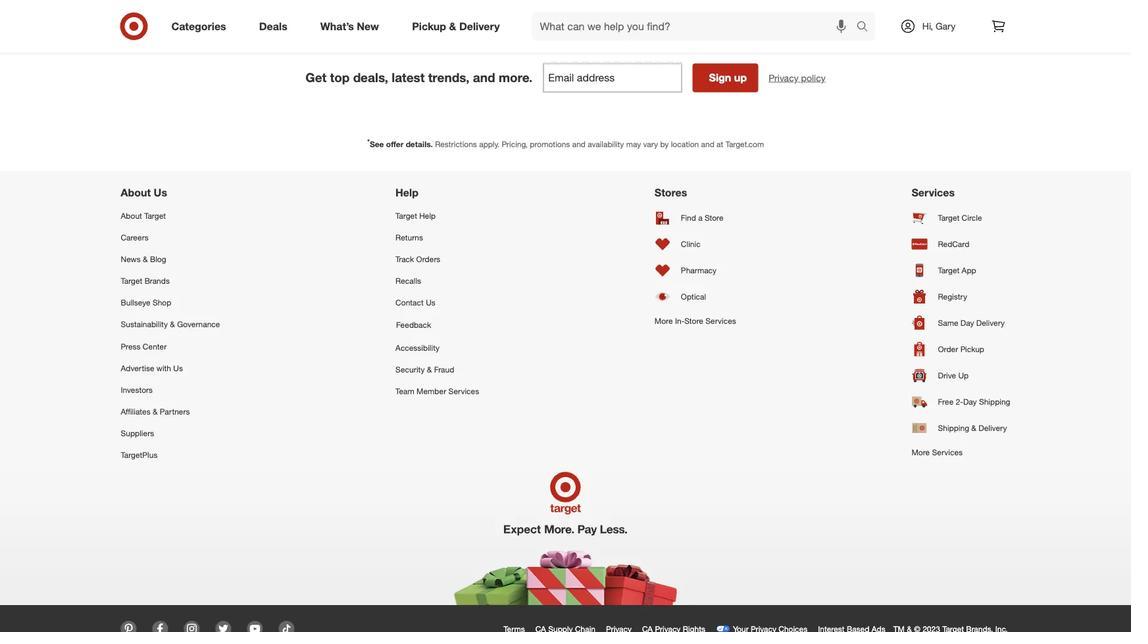 Task type: locate. For each thing, give the bounding box(es) containing it.
drive up link
[[912, 363, 1010, 389]]

stores
[[655, 187, 687, 199]]

& left this
[[449, 20, 456, 33]]

help up target help
[[396, 187, 418, 199]]

None text field
[[543, 63, 682, 92]]

2 vertical spatial us
[[173, 364, 183, 373]]

brands
[[145, 276, 170, 286]]

target for target app
[[938, 266, 960, 276]]

shipping up shipping & delivery
[[979, 397, 1010, 407]]

1 vertical spatial about
[[121, 211, 142, 221]]

target down news
[[121, 276, 142, 286]]

affiliates & partners link
[[121, 401, 220, 423]]

0 horizontal spatial pickup
[[412, 20, 446, 33]]

1 horizontal spatial shipping
[[979, 397, 1010, 407]]

delivery inside shipping & delivery link
[[979, 424, 1007, 434]]

1 vertical spatial more
[[912, 448, 930, 458]]

deals,
[[353, 70, 388, 85]]

and left at
[[701, 139, 714, 149]]

pricing,
[[502, 139, 528, 149]]

what's new link
[[309, 12, 396, 41]]

1 vertical spatial us
[[426, 298, 435, 308]]

& for shipping
[[971, 424, 976, 434]]

and left availability on the top right
[[572, 139, 586, 149]]

search button
[[850, 12, 882, 43]]

a for take
[[662, 16, 666, 26]]

1 vertical spatial day
[[963, 397, 977, 407]]

a right 'take'
[[662, 16, 666, 26]]

recalls
[[396, 276, 421, 286]]

0 horizontal spatial store
[[685, 316, 703, 326]]

& right affiliates
[[153, 407, 158, 417]]

store right the "find"
[[705, 213, 723, 223]]

bullseye shop
[[121, 298, 171, 308]]

0 vertical spatial store
[[705, 213, 723, 223]]

0 vertical spatial pickup
[[412, 20, 446, 33]]

us
[[421, 15, 431, 27]]

2 vertical spatial delivery
[[979, 424, 1007, 434]]

& left blog
[[143, 254, 148, 264]]

0 vertical spatial a
[[662, 16, 666, 26]]

& for affiliates
[[153, 407, 158, 417]]

0 vertical spatial about
[[121, 187, 151, 199]]

more
[[655, 316, 673, 326], [912, 448, 930, 458]]

delivery inside 'same day delivery' link
[[976, 318, 1005, 328]]

more services link
[[912, 442, 1010, 464]]

store for in-
[[685, 316, 703, 326]]

about up careers
[[121, 211, 142, 221]]

store down optical link
[[685, 316, 703, 326]]

returns
[[396, 233, 423, 243]]

a inside take a quick survey button
[[662, 16, 666, 26]]

may
[[626, 139, 641, 149]]

&
[[449, 20, 456, 33], [143, 254, 148, 264], [170, 320, 175, 330], [427, 365, 432, 375], [153, 407, 158, 417], [971, 424, 976, 434]]

more left the in-
[[655, 316, 673, 326]]

target.com
[[726, 139, 764, 149]]

feedback button
[[396, 314, 479, 337]]

targetplus
[[121, 451, 158, 461]]

hi, gary
[[922, 20, 956, 32]]

us right the contact
[[426, 298, 435, 308]]

0 vertical spatial us
[[154, 187, 167, 199]]

center
[[143, 342, 167, 352]]

1 vertical spatial a
[[698, 213, 703, 223]]

1 horizontal spatial us
[[173, 364, 183, 373]]

target for target circle
[[938, 213, 960, 223]]

target for target brands
[[121, 276, 142, 286]]

us right the with at the left bottom
[[173, 364, 183, 373]]

accessibility
[[396, 343, 440, 353]]

day right same
[[961, 318, 974, 328]]

1 horizontal spatial store
[[705, 213, 723, 223]]

& left fraud
[[427, 365, 432, 375]]

target inside "link"
[[938, 266, 960, 276]]

availability
[[588, 139, 624, 149]]

this
[[469, 15, 483, 27]]

& down bullseye shop link
[[170, 320, 175, 330]]

about up about target
[[121, 187, 151, 199]]

advertise with us
[[121, 364, 183, 373]]

bullseye
[[121, 298, 150, 308]]

2 horizontal spatial us
[[426, 298, 435, 308]]

target up returns
[[396, 211, 417, 221]]

survey
[[690, 16, 713, 26]]

circle
[[962, 213, 982, 223]]

*
[[367, 137, 370, 146]]

more for more services
[[912, 448, 930, 458]]

help up returns link
[[419, 211, 436, 221]]

0 horizontal spatial a
[[662, 16, 666, 26]]

day right free
[[963, 397, 977, 407]]

2 about from the top
[[121, 211, 142, 221]]

0 horizontal spatial shipping
[[938, 424, 969, 434]]

location
[[671, 139, 699, 149]]

1 vertical spatial delivery
[[976, 318, 1005, 328]]

services down optical link
[[706, 316, 736, 326]]

services down fraud
[[448, 387, 479, 397]]

careers
[[121, 233, 149, 243]]

order pickup
[[938, 345, 984, 355]]

and left more.
[[473, 70, 495, 85]]

a inside find a store link
[[698, 213, 703, 223]]

0 horizontal spatial more
[[655, 316, 673, 326]]

target down about us
[[144, 211, 166, 221]]

0 vertical spatial shipping
[[979, 397, 1010, 407]]

1 vertical spatial store
[[685, 316, 703, 326]]

us
[[154, 187, 167, 199], [426, 298, 435, 308], [173, 364, 183, 373]]

contact us link
[[396, 292, 479, 314]]

shipping up more services link
[[938, 424, 969, 434]]

get
[[305, 70, 327, 85]]

free 2-day shipping link
[[912, 389, 1010, 416]]

help for help us improve this experience.
[[399, 15, 418, 27]]

0 horizontal spatial us
[[154, 187, 167, 199]]

sustainability & governance
[[121, 320, 220, 330]]

1 horizontal spatial more
[[912, 448, 930, 458]]

latest
[[392, 70, 425, 85]]

experience.
[[486, 15, 534, 27]]

a right the "find"
[[698, 213, 703, 223]]

with
[[156, 364, 171, 373]]

drive
[[938, 371, 956, 381]]

delivery inside pickup & delivery link
[[459, 20, 500, 33]]

redcard
[[938, 239, 969, 249]]

more down shipping & delivery link
[[912, 448, 930, 458]]

details.
[[406, 139, 433, 149]]

same
[[938, 318, 958, 328]]

& down the free 2-day shipping
[[971, 424, 976, 434]]

a
[[662, 16, 666, 26], [698, 213, 703, 223]]

0 horizontal spatial and
[[473, 70, 495, 85]]

help for help
[[396, 187, 418, 199]]

suppliers link
[[121, 423, 220, 445]]

order pickup link
[[912, 337, 1010, 363]]

find a store
[[681, 213, 723, 223]]

sign up button
[[692, 63, 758, 92]]

0 vertical spatial help
[[399, 15, 418, 27]]

us for contact us
[[426, 298, 435, 308]]

delivery
[[459, 20, 500, 33], [976, 318, 1005, 328], [979, 424, 1007, 434]]

sign up
[[709, 71, 747, 84]]

pharmacy
[[681, 266, 717, 276]]

1 horizontal spatial a
[[698, 213, 703, 223]]

what's new
[[320, 20, 379, 33]]

0 vertical spatial more
[[655, 316, 673, 326]]

by
[[660, 139, 669, 149]]

about target
[[121, 211, 166, 221]]

& for pickup
[[449, 20, 456, 33]]

delivery for shipping & delivery
[[979, 424, 1007, 434]]

and
[[473, 70, 495, 85], [572, 139, 586, 149], [701, 139, 714, 149]]

track orders
[[396, 254, 440, 264]]

1 about from the top
[[121, 187, 151, 199]]

services down shipping & delivery link
[[932, 448, 963, 458]]

sustainability & governance link
[[121, 314, 220, 336]]

services inside the more in-store services link
[[706, 316, 736, 326]]

services inside team member services "link"
[[448, 387, 479, 397]]

target left app
[[938, 266, 960, 276]]

more inside more services link
[[912, 448, 930, 458]]

0 vertical spatial delivery
[[459, 20, 500, 33]]

clinic link
[[655, 231, 736, 258]]

shipping & delivery
[[938, 424, 1007, 434]]

target circle link
[[912, 205, 1010, 231]]

search
[[850, 21, 882, 34]]

2 horizontal spatial and
[[701, 139, 714, 149]]

target left "circle"
[[938, 213, 960, 223]]

member
[[417, 387, 446, 397]]

2-
[[956, 397, 963, 407]]

target
[[144, 211, 166, 221], [396, 211, 417, 221], [938, 213, 960, 223], [938, 266, 960, 276], [121, 276, 142, 286]]

help left us
[[399, 15, 418, 27]]

us up about target link
[[154, 187, 167, 199]]

1 vertical spatial pickup
[[960, 345, 984, 355]]

top
[[330, 70, 350, 85]]

us for about us
[[154, 187, 167, 199]]

1 vertical spatial help
[[396, 187, 418, 199]]

advertise with us link
[[121, 358, 220, 379]]



Task type: vqa. For each thing, say whether or not it's contained in the screenshot.
Member
yes



Task type: describe. For each thing, give the bounding box(es) containing it.
0 vertical spatial day
[[961, 318, 974, 328]]

up
[[734, 71, 747, 84]]

target: expect more. pay less. image
[[381, 467, 750, 606]]

new
[[357, 20, 379, 33]]

team member services
[[396, 387, 479, 397]]

categories link
[[160, 12, 243, 41]]

same day delivery link
[[912, 310, 1010, 337]]

services up target circle
[[912, 187, 955, 199]]

optical link
[[655, 284, 736, 310]]

offer
[[386, 139, 404, 149]]

press center
[[121, 342, 167, 352]]

advertise
[[121, 364, 154, 373]]

day inside 'link'
[[963, 397, 977, 407]]

free 2-day shipping
[[938, 397, 1010, 407]]

targetplus link
[[121, 445, 220, 467]]

services inside more services link
[[932, 448, 963, 458]]

more in-store services link
[[655, 310, 736, 332]]

pickup & delivery link
[[401, 12, 516, 41]]

privacy policy link
[[769, 71, 826, 84]]

bullseye shop link
[[121, 292, 220, 314]]

up
[[958, 371, 969, 381]]

governance
[[177, 320, 220, 330]]

more for more in-store services
[[655, 316, 673, 326]]

a for find
[[698, 213, 703, 223]]

What can we help you find? suggestions appear below search field
[[532, 12, 860, 41]]

free
[[938, 397, 954, 407]]

more services
[[912, 448, 963, 458]]

drive up
[[938, 371, 969, 381]]

find a store link
[[655, 205, 736, 231]]

news
[[121, 254, 141, 264]]

shipping inside 'link'
[[979, 397, 1010, 407]]

improve
[[433, 15, 466, 27]]

more in-store services
[[655, 316, 736, 326]]

target help link
[[396, 205, 479, 227]]

target app link
[[912, 258, 1010, 284]]

press
[[121, 342, 140, 352]]

store for a
[[705, 213, 723, 223]]

same day delivery
[[938, 318, 1005, 328]]

deals
[[259, 20, 287, 33]]

apply.
[[479, 139, 499, 149]]

registry link
[[912, 284, 1010, 310]]

affiliates & partners
[[121, 407, 190, 417]]

shop
[[153, 298, 171, 308]]

trends,
[[428, 70, 469, 85]]

about us
[[121, 187, 167, 199]]

deals link
[[248, 12, 304, 41]]

investors
[[121, 385, 153, 395]]

recalls link
[[396, 270, 479, 292]]

news & blog
[[121, 254, 166, 264]]

target brands link
[[121, 270, 220, 292]]

delivery for same day delivery
[[976, 318, 1005, 328]]

2 vertical spatial help
[[419, 211, 436, 221]]

pickup & delivery
[[412, 20, 500, 33]]

team
[[396, 387, 414, 397]]

track orders link
[[396, 249, 479, 270]]

gary
[[936, 20, 956, 32]]

find
[[681, 213, 696, 223]]

vary
[[643, 139, 658, 149]]

1 horizontal spatial and
[[572, 139, 586, 149]]

security
[[396, 365, 425, 375]]

delivery for pickup & delivery
[[459, 20, 500, 33]]

take
[[644, 16, 660, 26]]

& for sustainability
[[170, 320, 175, 330]]

investors link
[[121, 379, 220, 401]]

1 horizontal spatial pickup
[[960, 345, 984, 355]]

app
[[962, 266, 976, 276]]

see
[[370, 139, 384, 149]]

affiliates
[[121, 407, 150, 417]]

registry
[[938, 292, 967, 302]]

restrictions
[[435, 139, 477, 149]]

take a quick survey button
[[603, 11, 754, 32]]

at
[[717, 139, 723, 149]]

sign
[[709, 71, 731, 84]]

feedback
[[396, 321, 431, 330]]

target for target help
[[396, 211, 417, 221]]

sustainability
[[121, 320, 168, 330]]

fraud
[[434, 365, 454, 375]]

track
[[396, 254, 414, 264]]

& for news
[[143, 254, 148, 264]]

in-
[[675, 316, 685, 326]]

order
[[938, 345, 958, 355]]

take a quick survey
[[644, 16, 713, 26]]

target app
[[938, 266, 976, 276]]

help us improve this experience.
[[399, 15, 534, 27]]

orders
[[416, 254, 440, 264]]

about target link
[[121, 205, 220, 227]]

shipping & delivery link
[[912, 416, 1010, 442]]

1 vertical spatial shipping
[[938, 424, 969, 434]]

promotions
[[530, 139, 570, 149]]

news & blog link
[[121, 249, 220, 270]]

optical
[[681, 292, 706, 302]]

categories
[[171, 20, 226, 33]]

about for about us
[[121, 187, 151, 199]]

what's
[[320, 20, 354, 33]]

hi,
[[922, 20, 933, 32]]

get top deals, latest trends, and more.
[[305, 70, 532, 85]]

& for security
[[427, 365, 432, 375]]

about for about target
[[121, 211, 142, 221]]



